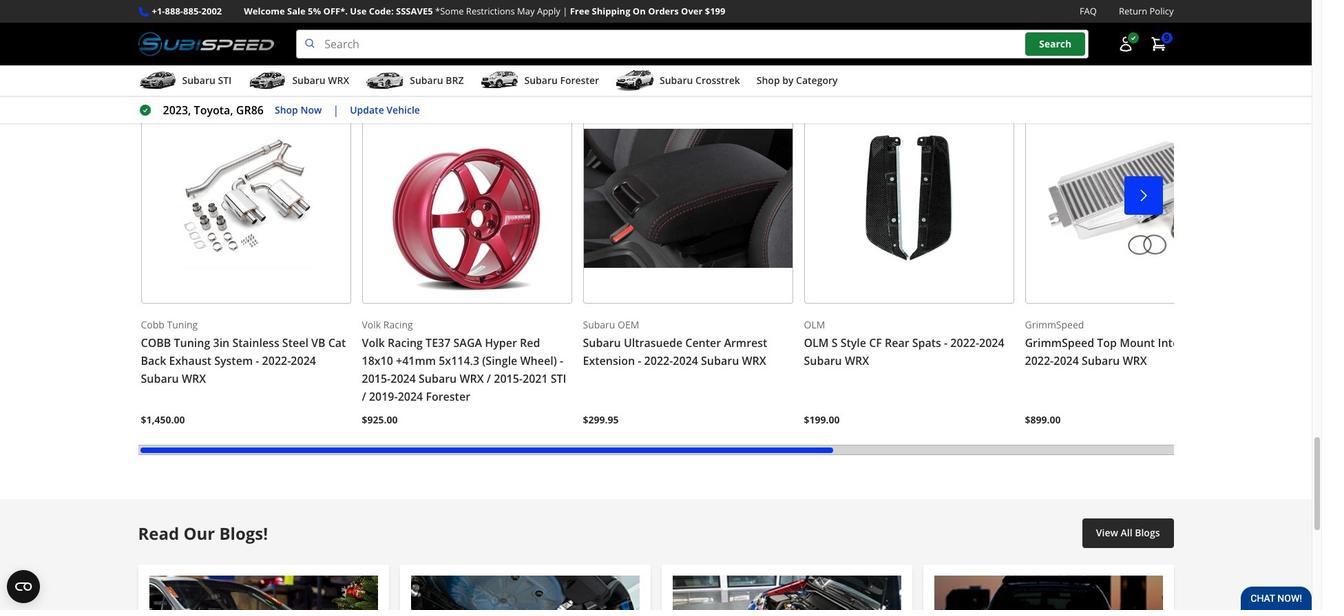 Task type: describe. For each thing, give the bounding box(es) containing it.
a subaru crosstrek thumbnail image image
[[616, 70, 654, 91]]

subj2010vc001 subaru ultrasuede center armrest extension - 2022+ subaru wrx, image
[[583, 93, 793, 303]]

a subaru forester thumbnail image image
[[480, 70, 519, 91]]

wrx/sti exhaust image
[[411, 576, 640, 610]]

button image
[[1118, 36, 1134, 52]]

a subaru sti thumbnail image image
[[138, 70, 177, 91]]

a subaru brz thumbnail image image
[[366, 70, 404, 91]]

search input field
[[296, 30, 1089, 59]]



Task type: locate. For each thing, give the bounding box(es) containing it.
wrx/sti engine bay image
[[673, 576, 901, 610]]

olmb.47011.1 olm s style carbon fiber rear spats - 2022+ subaru wrx, image
[[804, 93, 1014, 303]]

subispeed logo image
[[138, 30, 274, 59]]

grm113049 grimmspeed top mount intercooler 2022+ subaru wrx, image
[[1025, 93, 1235, 303]]

a subaru wrx thumbnail image image
[[248, 70, 287, 91]]

wrx/sti aftermarket light image
[[934, 576, 1163, 610]]

open widget image
[[7, 570, 40, 603]]

cob516100 cobb tuning 3in stainless steel vb cat back exhaust system 22+ subaru wrx, image
[[141, 93, 351, 303]]

wrx/sti interior image
[[149, 576, 378, 610]]

vlkwvdgy41ehr volk te37 saga hyper red 18x10 +41 - 2015+ wrx / 2015+ stix4, image
[[362, 93, 572, 303]]



Task type: vqa. For each thing, say whether or not it's contained in the screenshot.
the a subaru crosstrek Thumbnail Image
yes



